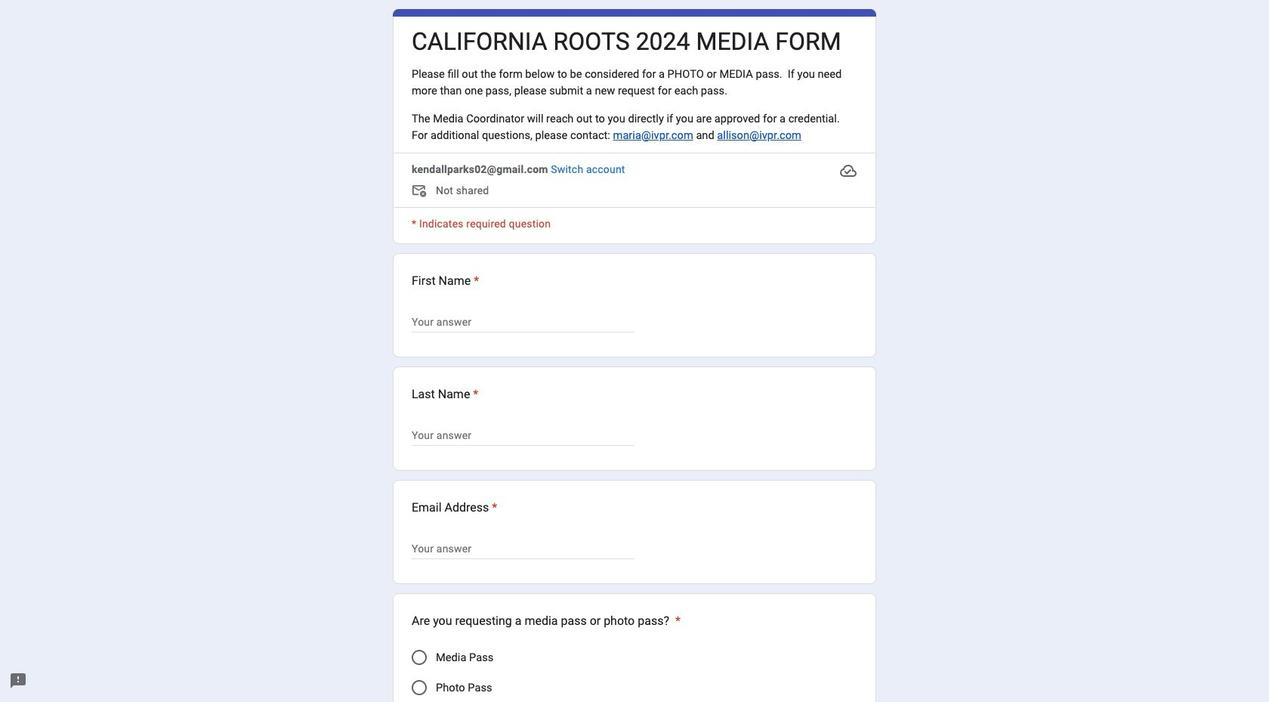 Task type: locate. For each thing, give the bounding box(es) containing it.
report a problem to google image
[[9, 672, 27, 690]]

None text field
[[412, 426, 635, 444]]

required question element for 5th heading from the top of the page
[[673, 612, 681, 630]]

required question element for fourth heading
[[489, 499, 498, 517]]

None text field
[[412, 313, 635, 331], [412, 539, 635, 558], [412, 313, 635, 331], [412, 539, 635, 558]]

your email and google account are not part of your response image
[[412, 183, 436, 201]]

heading
[[412, 26, 842, 57], [412, 272, 479, 290], [412, 385, 479, 403], [412, 499, 498, 517], [412, 612, 681, 630]]

photo pass image
[[412, 680, 427, 695]]

2 heading from the top
[[412, 272, 479, 290]]

list
[[393, 253, 877, 702]]

Photo Pass radio
[[412, 680, 427, 695]]

media pass image
[[412, 650, 427, 665]]

required question element
[[471, 272, 479, 290], [470, 385, 479, 403], [489, 499, 498, 517], [673, 612, 681, 630]]

your email and google account are not part of your response image
[[412, 183, 430, 201]]

Media Pass radio
[[412, 650, 427, 665]]



Task type: describe. For each thing, give the bounding box(es) containing it.
required question element for 3rd heading
[[470, 385, 479, 403]]

5 heading from the top
[[412, 612, 681, 630]]

4 heading from the top
[[412, 499, 498, 517]]

3 heading from the top
[[412, 385, 479, 403]]

1 heading from the top
[[412, 26, 842, 57]]

required question element for 4th heading from the bottom of the page
[[471, 272, 479, 290]]



Task type: vqa. For each thing, say whether or not it's contained in the screenshot.
4 image
no



